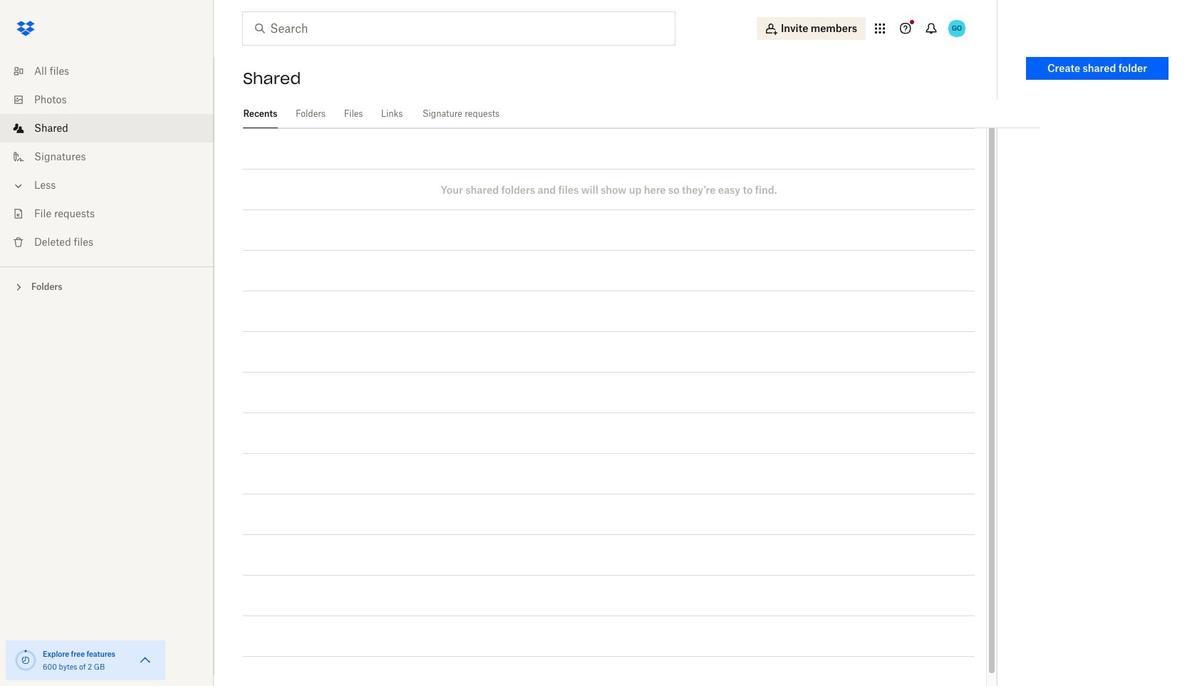 Task type: describe. For each thing, give the bounding box(es) containing it.
less image
[[11, 179, 26, 193]]

Search in folder "Dropbox" text field
[[270, 20, 646, 37]]

quota usage progress bar
[[14, 649, 37, 672]]



Task type: vqa. For each thing, say whether or not it's contained in the screenshot.
tab list
yes



Task type: locate. For each thing, give the bounding box(es) containing it.
dropbox image
[[11, 14, 40, 43]]

list item
[[0, 114, 214, 143]]

tab list
[[243, 100, 1040, 128]]

list
[[0, 48, 214, 267]]

quota usage image
[[14, 649, 37, 672]]



